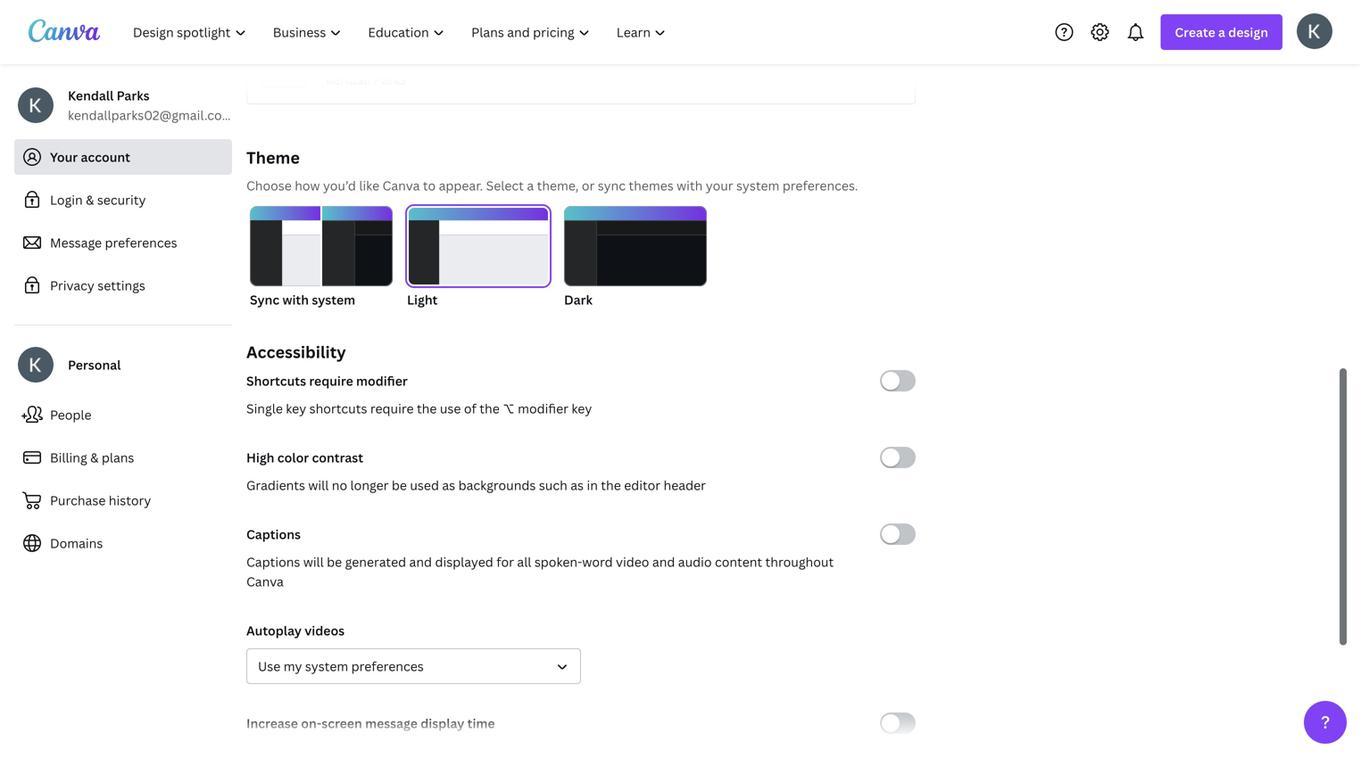 Task type: vqa. For each thing, say whether or not it's contained in the screenshot.
left the and
yes



Task type: locate. For each thing, give the bounding box(es) containing it.
canva up autoplay
[[246, 573, 284, 590]]

0 vertical spatial &
[[86, 191, 94, 208]]

the left ⌥ on the bottom of the page
[[480, 400, 500, 417]]

1 vertical spatial be
[[327, 554, 342, 571]]

1 horizontal spatial and
[[652, 554, 675, 571]]

be left the used
[[392, 477, 407, 494]]

0 horizontal spatial with
[[282, 291, 309, 308]]

all
[[517, 554, 531, 571]]

use
[[258, 658, 281, 675]]

a
[[1218, 24, 1225, 41], [527, 177, 534, 194]]

message preferences
[[50, 234, 177, 251]]

with right sync
[[282, 291, 309, 308]]

time
[[467, 715, 495, 732]]

parks for kendall parks
[[374, 71, 406, 88]]

1 horizontal spatial be
[[392, 477, 407, 494]]

Use my system preferences button
[[246, 649, 581, 685]]

0 vertical spatial require
[[309, 373, 353, 390]]

1 vertical spatial a
[[527, 177, 534, 194]]

1 horizontal spatial as
[[571, 477, 584, 494]]

captions inside captions will be generated and displayed for all spoken-word video and audio content throughout canva
[[246, 554, 300, 571]]

preferences down login & security link
[[105, 234, 177, 251]]

1 vertical spatial modifier
[[518, 400, 569, 417]]

require
[[309, 373, 353, 390], [370, 400, 414, 417]]

& right login
[[86, 191, 94, 208]]

1 vertical spatial canva
[[246, 573, 284, 590]]

the right in
[[601, 477, 621, 494]]

0 horizontal spatial and
[[409, 554, 432, 571]]

2 captions from the top
[[246, 554, 300, 571]]

the
[[417, 400, 437, 417], [480, 400, 500, 417], [601, 477, 621, 494]]

1 horizontal spatial a
[[1218, 24, 1225, 41]]

2 vertical spatial system
[[305, 658, 348, 675]]

personal
[[68, 357, 121, 374]]

sync with system
[[250, 291, 355, 308]]

1 vertical spatial preferences
[[351, 658, 424, 675]]

modifier right ⌥ on the bottom of the page
[[518, 400, 569, 417]]

require right shortcuts
[[370, 400, 414, 417]]

in
[[587, 477, 598, 494]]

0 vertical spatial a
[[1218, 24, 1225, 41]]

single key shortcuts require the use of the ⌥ modifier key
[[246, 400, 592, 417]]

login & security
[[50, 191, 146, 208]]

system inside sync with system button
[[312, 291, 355, 308]]

modifier up the single key shortcuts require the use of the ⌥ modifier key
[[356, 373, 408, 390]]

1 horizontal spatial with
[[677, 177, 703, 194]]

0 vertical spatial canva
[[383, 177, 420, 194]]

sync
[[250, 291, 279, 308]]

kendall
[[326, 71, 371, 88], [68, 87, 114, 104]]

color
[[277, 449, 309, 466]]

increase on-screen message display time
[[246, 715, 495, 732]]

0 vertical spatial system
[[736, 177, 780, 194]]

a inside dropdown button
[[1218, 24, 1225, 41]]

key right ⌥ on the bottom of the page
[[572, 400, 592, 417]]

backgrounds
[[458, 477, 536, 494]]

system up accessibility
[[312, 291, 355, 308]]

key right 'single'
[[286, 400, 306, 417]]

increase
[[246, 715, 298, 732]]

system
[[736, 177, 780, 194], [312, 291, 355, 308], [305, 658, 348, 675]]

or
[[582, 177, 595, 194]]

light
[[407, 291, 438, 308]]

1 horizontal spatial parks
[[374, 71, 406, 88]]

0 vertical spatial will
[[308, 477, 329, 494]]

0 horizontal spatial require
[[309, 373, 353, 390]]

your account
[[50, 149, 130, 166]]

2 horizontal spatial the
[[601, 477, 621, 494]]

will left no
[[308, 477, 329, 494]]

Sync with system button
[[250, 206, 393, 310]]

account
[[81, 149, 130, 166]]

login & security link
[[14, 182, 232, 218]]

as right the used
[[442, 477, 455, 494]]

1 as from the left
[[442, 477, 455, 494]]

captions
[[246, 526, 301, 543], [246, 554, 300, 571]]

canva left to
[[383, 177, 420, 194]]

canva
[[383, 177, 420, 194], [246, 573, 284, 590]]

spoken-
[[534, 554, 582, 571]]

modifier
[[356, 373, 408, 390], [518, 400, 569, 417]]

a inside theme choose how you'd like canva to appear. select a theme, or sync themes with your system preferences.
[[527, 177, 534, 194]]

0 vertical spatial with
[[677, 177, 703, 194]]

kendall up the your account on the top of the page
[[68, 87, 114, 104]]

1 vertical spatial with
[[282, 291, 309, 308]]

0 horizontal spatial canva
[[246, 573, 284, 590]]

single
[[246, 400, 283, 417]]

a left the design
[[1218, 24, 1225, 41]]

1 and from the left
[[409, 554, 432, 571]]

high color contrast
[[246, 449, 363, 466]]

preferences
[[105, 234, 177, 251], [351, 658, 424, 675]]

system for sync with system
[[312, 291, 355, 308]]

plans
[[102, 449, 134, 466]]

as left in
[[571, 477, 584, 494]]

be left generated
[[327, 554, 342, 571]]

canva inside theme choose how you'd like canva to appear. select a theme, or sync themes with your system preferences.
[[383, 177, 420, 194]]

0 vertical spatial preferences
[[105, 234, 177, 251]]

0 horizontal spatial key
[[286, 400, 306, 417]]

create a design button
[[1161, 14, 1283, 50]]

parks inside kendall parks kendallparks02@gmail.com
[[117, 87, 150, 104]]

your
[[706, 177, 733, 194]]

0 vertical spatial be
[[392, 477, 407, 494]]

with left your
[[677, 177, 703, 194]]

parks
[[374, 71, 406, 88], [117, 87, 150, 104]]

preferences up message at the bottom of page
[[351, 658, 424, 675]]

0 vertical spatial captions
[[246, 526, 301, 543]]

will for be
[[303, 554, 324, 571]]

parks down top level navigation element
[[374, 71, 406, 88]]

0 horizontal spatial be
[[327, 554, 342, 571]]

on-
[[301, 715, 322, 732]]

1 horizontal spatial require
[[370, 400, 414, 417]]

as
[[442, 477, 455, 494], [571, 477, 584, 494]]

generated
[[345, 554, 406, 571]]

captions down the gradients
[[246, 526, 301, 543]]

1 vertical spatial &
[[90, 449, 99, 466]]

a right select
[[527, 177, 534, 194]]

and left displayed
[[409, 554, 432, 571]]

high
[[246, 449, 274, 466]]

& for billing
[[90, 449, 99, 466]]

system inside theme choose how you'd like canva to appear. select a theme, or sync themes with your system preferences.
[[736, 177, 780, 194]]

how
[[295, 177, 320, 194]]

of
[[464, 400, 477, 417]]

no
[[332, 477, 347, 494]]

use my system preferences
[[258, 658, 424, 675]]

message preferences link
[[14, 225, 232, 261]]

0 horizontal spatial preferences
[[105, 234, 177, 251]]

1 vertical spatial will
[[303, 554, 324, 571]]

kendall for kendall parks
[[326, 71, 371, 88]]

will inside captions will be generated and displayed for all spoken-word video and audio content throughout canva
[[303, 554, 324, 571]]

my
[[284, 658, 302, 675]]

2 and from the left
[[652, 554, 675, 571]]

purchase
[[50, 492, 106, 509]]

0 horizontal spatial modifier
[[356, 373, 408, 390]]

design
[[1228, 24, 1268, 41]]

editor
[[624, 477, 661, 494]]

captions up autoplay
[[246, 554, 300, 571]]

& left plans
[[90, 449, 99, 466]]

kendall inside kendall parks kendallparks02@gmail.com
[[68, 87, 114, 104]]

settings
[[98, 277, 145, 294]]

0 horizontal spatial parks
[[117, 87, 150, 104]]

0 horizontal spatial kendall
[[68, 87, 114, 104]]

1 vertical spatial require
[[370, 400, 414, 417]]

1 horizontal spatial modifier
[[518, 400, 569, 417]]

purchase history link
[[14, 483, 232, 519]]

content
[[715, 554, 762, 571]]

captions for captions
[[246, 526, 301, 543]]

1 captions from the top
[[246, 526, 301, 543]]

shortcuts
[[309, 400, 367, 417]]

will for no
[[308, 477, 329, 494]]

the left use
[[417, 400, 437, 417]]

preferences inside "button"
[[351, 658, 424, 675]]

be
[[392, 477, 407, 494], [327, 554, 342, 571]]

parks up "kendallparks02@gmail.com"
[[117, 87, 150, 104]]

1 horizontal spatial key
[[572, 400, 592, 417]]

0 horizontal spatial as
[[442, 477, 455, 494]]

1 horizontal spatial canva
[[383, 177, 420, 194]]

and right video
[[652, 554, 675, 571]]

billing & plans
[[50, 449, 134, 466]]

such
[[539, 477, 568, 494]]

create
[[1175, 24, 1215, 41]]

theme,
[[537, 177, 579, 194]]

⌥
[[503, 400, 515, 417]]

0 vertical spatial modifier
[[356, 373, 408, 390]]

1 key from the left
[[286, 400, 306, 417]]

billing
[[50, 449, 87, 466]]

Dark button
[[564, 206, 707, 310]]

kendall down top level navigation element
[[326, 71, 371, 88]]

0 horizontal spatial a
[[527, 177, 534, 194]]

1 horizontal spatial kendall
[[326, 71, 371, 88]]

1 horizontal spatial preferences
[[351, 658, 424, 675]]

you'd
[[323, 177, 356, 194]]

system inside use my system preferences "button"
[[305, 658, 348, 675]]

will
[[308, 477, 329, 494], [303, 554, 324, 571]]

system right your
[[736, 177, 780, 194]]

will left generated
[[303, 554, 324, 571]]

system right the my at the bottom of page
[[305, 658, 348, 675]]

1 vertical spatial system
[[312, 291, 355, 308]]

1 vertical spatial captions
[[246, 554, 300, 571]]

and
[[409, 554, 432, 571], [652, 554, 675, 571]]

require up shortcuts
[[309, 373, 353, 390]]

choose
[[246, 177, 292, 194]]

message
[[50, 234, 102, 251]]



Task type: describe. For each thing, give the bounding box(es) containing it.
gradients will no longer be used as backgrounds such as in the editor header
[[246, 477, 706, 494]]

autoplay videos
[[246, 623, 345, 640]]

kendall parks image
[[1297, 13, 1333, 49]]

be inside captions will be generated and displayed for all spoken-word video and audio content throughout canva
[[327, 554, 342, 571]]

0 horizontal spatial the
[[417, 400, 437, 417]]

your
[[50, 149, 78, 166]]

domains
[[50, 535, 103, 552]]

screen
[[322, 715, 362, 732]]

purchase history
[[50, 492, 151, 509]]

longer
[[350, 477, 389, 494]]

appear.
[[439, 177, 483, 194]]

video
[[616, 554, 649, 571]]

canva inside captions will be generated and displayed for all spoken-word video and audio content throughout canva
[[246, 573, 284, 590]]

your account link
[[14, 139, 232, 175]]

accessibility
[[246, 341, 346, 363]]

captions will be generated and displayed for all spoken-word video and audio content throughout canva
[[246, 554, 834, 590]]

kendall for kendall parks kendallparks02@gmail.com
[[68, 87, 114, 104]]

privacy settings
[[50, 277, 145, 294]]

2 as from the left
[[571, 477, 584, 494]]

select
[[486, 177, 524, 194]]

1 horizontal spatial the
[[480, 400, 500, 417]]

display
[[421, 715, 464, 732]]

kendallparks02@gmail.com
[[68, 107, 233, 124]]

shortcuts
[[246, 373, 306, 390]]

for
[[496, 554, 514, 571]]

preferences.
[[783, 177, 858, 194]]

contrast
[[312, 449, 363, 466]]

billing & plans link
[[14, 440, 232, 476]]

like
[[359, 177, 379, 194]]

captions for captions will be generated and displayed for all spoken-word video and audio content throughout canva
[[246, 554, 300, 571]]

privacy settings link
[[14, 268, 232, 303]]

history
[[109, 492, 151, 509]]

kendall parks kendallparks02@gmail.com
[[68, 87, 233, 124]]

privacy
[[50, 277, 94, 294]]

domains link
[[14, 526, 232, 561]]

security
[[97, 191, 146, 208]]

2 key from the left
[[572, 400, 592, 417]]

create a design
[[1175, 24, 1268, 41]]

themes
[[629, 177, 674, 194]]

top level navigation element
[[121, 14, 681, 50]]

used
[[410, 477, 439, 494]]

word
[[582, 554, 613, 571]]

header
[[664, 477, 706, 494]]

dark
[[564, 291, 593, 308]]

with inside theme choose how you'd like canva to appear. select a theme, or sync themes with your system preferences.
[[677, 177, 703, 194]]

with inside button
[[282, 291, 309, 308]]

sync
[[598, 177, 626, 194]]

message
[[365, 715, 418, 732]]

Light button
[[407, 206, 550, 310]]

login
[[50, 191, 83, 208]]

kendall parks
[[326, 71, 406, 88]]

shortcuts require modifier
[[246, 373, 408, 390]]

people link
[[14, 397, 232, 433]]

people
[[50, 407, 92, 424]]

gradients
[[246, 477, 305, 494]]

to
[[423, 177, 436, 194]]

theme choose how you'd like canva to appear. select a theme, or sync themes with your system preferences.
[[246, 147, 858, 194]]

parks for kendall parks kendallparks02@gmail.com
[[117, 87, 150, 104]]

displayed
[[435, 554, 493, 571]]

audio
[[678, 554, 712, 571]]

system for use my system preferences
[[305, 658, 348, 675]]

& for login
[[86, 191, 94, 208]]

use
[[440, 400, 461, 417]]

videos
[[305, 623, 345, 640]]

throughout
[[765, 554, 834, 571]]

theme
[[246, 147, 300, 169]]

autoplay
[[246, 623, 302, 640]]



